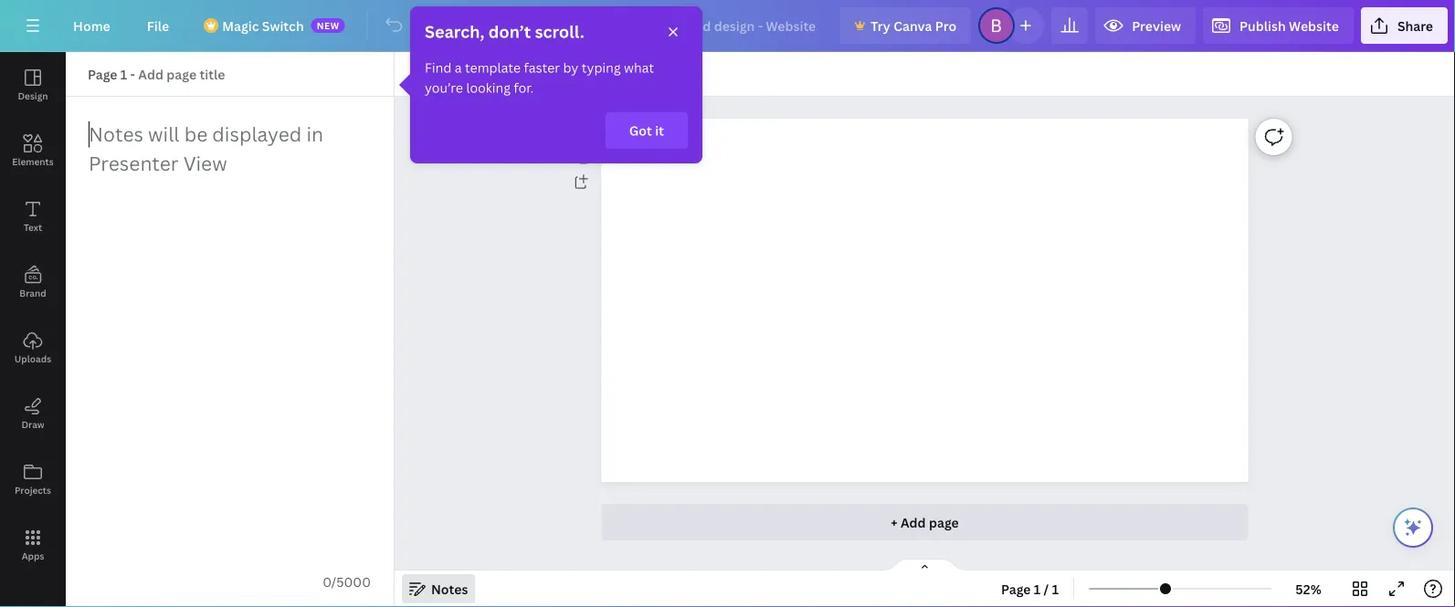 Task type: describe. For each thing, give the bounding box(es) containing it.
draw button
[[0, 381, 66, 447]]

projects
[[15, 484, 51, 497]]

pro
[[935, 17, 957, 34]]

notes
[[431, 581, 468, 598]]

preview button
[[1096, 7, 1196, 44]]

-
[[130, 65, 135, 83]]

it
[[655, 122, 664, 139]]

a
[[455, 59, 462, 76]]

scroll.
[[535, 21, 585, 43]]

page for page 1 -
[[88, 65, 117, 83]]

1 for -
[[120, 65, 127, 83]]

5000
[[336, 573, 371, 591]]

brand
[[19, 287, 46, 299]]

apps button
[[0, 513, 66, 578]]

share
[[1398, 17, 1434, 34]]

search,
[[425, 21, 485, 43]]

0
[[323, 573, 332, 591]]

publish website
[[1240, 17, 1339, 34]]

for.
[[514, 79, 534, 96]]

website
[[1289, 17, 1339, 34]]

find a template faster by typing what you're looking for.
[[425, 59, 654, 96]]

canva assistant image
[[1403, 517, 1425, 539]]

0 / 5000
[[323, 573, 371, 591]]

page 1 -
[[88, 65, 138, 83]]

file button
[[132, 7, 184, 44]]

1 horizontal spatial /
[[1044, 581, 1049, 598]]

faster
[[524, 59, 560, 76]]

search, don't scroll.
[[425, 21, 585, 43]]

file
[[147, 17, 169, 34]]

Design title text field
[[645, 7, 833, 44]]

switch
[[262, 17, 304, 34]]

got
[[629, 122, 652, 139]]

looking
[[466, 79, 511, 96]]

+ add page button
[[602, 504, 1249, 541]]

home link
[[58, 7, 125, 44]]

typing
[[582, 59, 621, 76]]

try canva pro
[[871, 17, 957, 34]]

page 1 / 1
[[1001, 581, 1059, 598]]

try
[[871, 17, 891, 34]]

home
[[73, 17, 110, 34]]

by
[[563, 59, 579, 76]]

page for page 1 / 1
[[1001, 581, 1031, 598]]

publish
[[1240, 17, 1286, 34]]

magic switch
[[222, 17, 304, 34]]

uploads
[[14, 353, 51, 365]]

52%
[[1296, 581, 1322, 598]]

52% button
[[1279, 575, 1339, 604]]

+ add page
[[891, 514, 959, 531]]

brand button
[[0, 249, 66, 315]]

uploads button
[[0, 315, 66, 381]]



Task type: vqa. For each thing, say whether or not it's contained in the screenshot.
text box
no



Task type: locate. For each thing, give the bounding box(es) containing it.
don't
[[489, 21, 531, 43]]

2 horizontal spatial 1
[[1052, 581, 1059, 598]]

magic
[[222, 17, 259, 34]]

design
[[18, 90, 48, 102]]

elements
[[12, 155, 54, 168]]

notes button
[[402, 575, 476, 604]]

Notes will be displayed in Presenter View text field
[[67, 98, 393, 565]]

canva
[[894, 17, 932, 34]]

preview
[[1132, 17, 1182, 34]]

elements button
[[0, 118, 66, 184]]

share button
[[1361, 7, 1448, 44]]

find
[[425, 59, 452, 76]]

got it button
[[606, 112, 688, 149]]

you're
[[425, 79, 463, 96]]

main menu bar
[[0, 0, 1456, 52]]

what
[[624, 59, 654, 76]]

1 horizontal spatial page
[[1001, 581, 1031, 598]]

add
[[901, 514, 926, 531]]

design button
[[0, 52, 66, 118]]

0 out of 5,000 characters used element
[[323, 573, 371, 591]]

0 horizontal spatial /
[[332, 573, 336, 591]]

1 vertical spatial page
[[1001, 581, 1031, 598]]

1
[[120, 65, 127, 83], [1034, 581, 1041, 598], [1052, 581, 1059, 598]]

0 horizontal spatial 1
[[120, 65, 127, 83]]

0 vertical spatial page
[[88, 65, 117, 83]]

text
[[24, 221, 42, 233]]

page
[[929, 514, 959, 531]]

projects button
[[0, 447, 66, 513]]

page
[[88, 65, 117, 83], [1001, 581, 1031, 598]]

template
[[465, 59, 521, 76]]

side panel tab list
[[0, 52, 66, 578]]

apps
[[22, 550, 44, 562]]

got it
[[629, 122, 664, 139]]

text button
[[0, 184, 66, 249]]

0 horizontal spatial page
[[88, 65, 117, 83]]

/
[[332, 573, 336, 591], [1044, 581, 1049, 598]]

draw
[[21, 418, 44, 431]]

Page title text field
[[138, 63, 227, 85]]

try canva pro button
[[840, 7, 971, 44]]

show pages image
[[881, 558, 969, 573]]

1 horizontal spatial 1
[[1034, 581, 1041, 598]]

+
[[891, 514, 898, 531]]

1 for /
[[1034, 581, 1041, 598]]

publish website button
[[1204, 7, 1354, 44]]

new
[[317, 19, 340, 32]]



